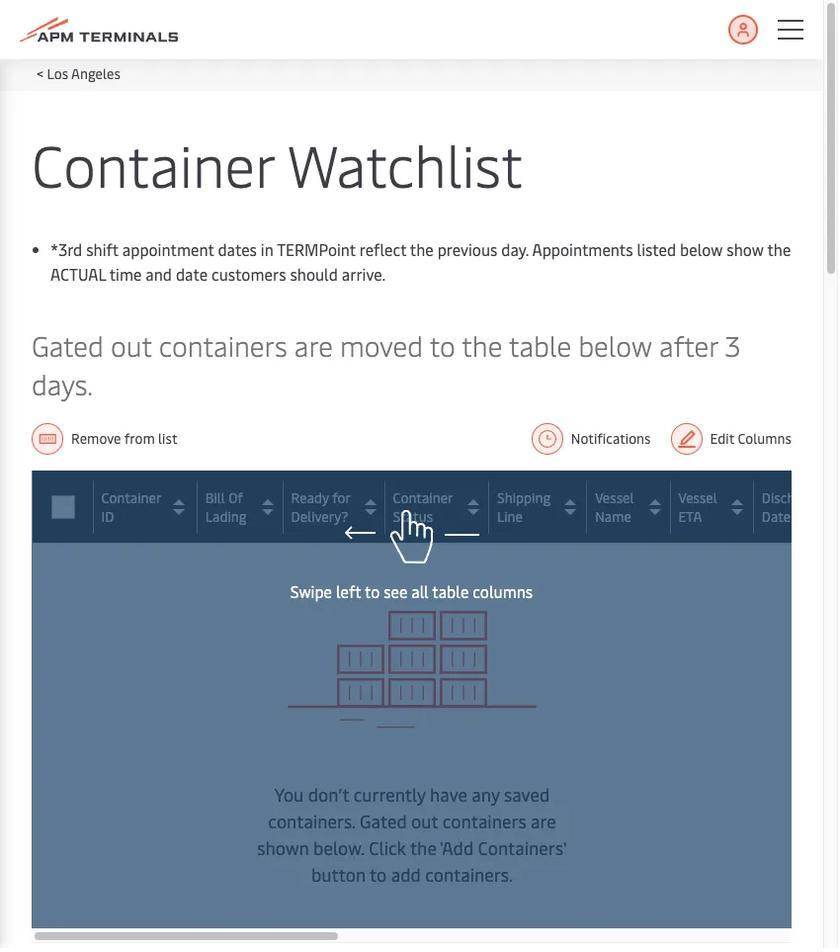 Task type: locate. For each thing, give the bounding box(es) containing it.
list
[[158, 429, 178, 448]]

< los angeles
[[37, 64, 121, 83]]

<
[[37, 64, 44, 83]]

container id
[[101, 488, 161, 526]]

1 horizontal spatial below
[[681, 238, 724, 260]]

the
[[410, 238, 434, 260], [768, 238, 792, 260], [462, 326, 503, 364]]

vessel name button
[[596, 488, 666, 526]]

containers
[[159, 326, 288, 364]]

below inside *3rd shift appointment dates in termpoint reflect the previous day. appointments listed below show the actual time and date customers should arrive.
[[681, 238, 724, 260]]

vessel down edit
[[679, 488, 718, 507]]

vessel
[[596, 488, 635, 507], [679, 488, 718, 507]]

remove
[[71, 429, 121, 448]]

container
[[32, 125, 274, 203], [101, 488, 161, 507], [393, 488, 453, 507]]

line
[[498, 507, 523, 526]]

container id button
[[101, 488, 193, 526]]

status
[[393, 507, 433, 526]]

container up appointment
[[32, 125, 274, 203]]

are
[[295, 326, 333, 364]]

left
[[336, 581, 361, 602]]

below left after
[[579, 326, 653, 364]]

below
[[681, 238, 724, 260], [579, 326, 653, 364]]

name
[[596, 507, 632, 526]]

vessel name
[[596, 488, 635, 526]]

container for container id
[[101, 488, 161, 507]]

columns
[[473, 581, 533, 602]]

the down the previous
[[462, 326, 503, 364]]

ready for delivery? button
[[291, 488, 380, 526]]

and
[[146, 263, 172, 285]]

days.
[[32, 365, 93, 403]]

0 horizontal spatial below
[[579, 326, 653, 364]]

table
[[509, 326, 572, 364], [433, 581, 469, 602]]

bill of lading button
[[206, 488, 279, 526]]

angeles
[[71, 64, 121, 83]]

columns
[[738, 429, 792, 448]]

0 horizontal spatial table
[[433, 581, 469, 602]]

1 horizontal spatial vessel
[[679, 488, 718, 507]]

dates
[[218, 238, 257, 260]]

to
[[430, 326, 456, 364], [365, 581, 380, 602]]

vessel for eta
[[679, 488, 718, 507]]

0 vertical spatial to
[[430, 326, 456, 364]]

after
[[660, 326, 719, 364]]

vessel down the notifications
[[596, 488, 635, 507]]

2 vessel from the left
[[679, 488, 718, 507]]

1 vertical spatial below
[[579, 326, 653, 364]]

0 vertical spatial below
[[681, 238, 724, 260]]

None checkbox
[[51, 495, 75, 519]]

remove from list button
[[32, 423, 178, 455]]

watchlist
[[288, 125, 523, 203]]

of
[[229, 488, 243, 507]]

notifications
[[572, 429, 651, 448]]

see
[[384, 581, 408, 602]]

gated
[[32, 326, 104, 364]]

all
[[412, 581, 429, 602]]

apm_icons_v3_container storage image
[[246, 584, 578, 756]]

1 horizontal spatial to
[[430, 326, 456, 364]]

the right the reflect
[[410, 238, 434, 260]]

2 horizontal spatial the
[[768, 238, 792, 260]]

container right for
[[393, 488, 453, 507]]

container watchlist
[[32, 125, 523, 203]]

edit
[[711, 429, 735, 448]]

0 vertical spatial table
[[509, 326, 572, 364]]

below left "show"
[[681, 238, 724, 260]]

date
[[176, 263, 208, 285]]

los angeles link
[[47, 64, 121, 83]]

0 horizontal spatial vessel
[[596, 488, 635, 507]]

show
[[727, 238, 765, 260]]

the right "show"
[[768, 238, 792, 260]]

vessel for name
[[596, 488, 635, 507]]

to right moved
[[430, 326, 456, 364]]

should
[[290, 263, 338, 285]]

1 horizontal spatial table
[[509, 326, 572, 364]]

1 horizontal spatial the
[[462, 326, 503, 364]]

moved
[[340, 326, 424, 364]]

to left see
[[365, 581, 380, 602]]

ready for delivery?
[[291, 488, 351, 526]]

previous
[[438, 238, 498, 260]]

container for container status
[[393, 488, 453, 507]]

1 vertical spatial to
[[365, 581, 380, 602]]

actual
[[50, 263, 106, 285]]

container down remove from list
[[101, 488, 161, 507]]

0 horizontal spatial to
[[365, 581, 380, 602]]

1 vessel from the left
[[596, 488, 635, 507]]



Task type: describe. For each thing, give the bounding box(es) containing it.
*3rd
[[50, 238, 82, 260]]

in
[[261, 238, 274, 260]]

shipping
[[498, 488, 551, 507]]

discharge date button
[[763, 488, 839, 526]]

container status
[[393, 488, 453, 526]]

termpoint
[[277, 238, 356, 260]]

1 vertical spatial table
[[433, 581, 469, 602]]

*3rd shift appointment dates in termpoint reflect the previous day. appointments listed below show the actual time and date customers should arrive.
[[50, 238, 792, 285]]

discharge date
[[763, 488, 823, 526]]

reflect
[[360, 238, 407, 260]]

swipe left to see all table columns
[[291, 581, 533, 602]]

gated out containers are moved to the table below after 3 days.
[[32, 326, 741, 403]]

listed
[[638, 238, 677, 260]]

out
[[111, 326, 152, 364]]

discharge
[[763, 488, 823, 507]]

date
[[763, 507, 791, 526]]

the inside gated out containers are moved to the table below after 3 days.
[[462, 326, 503, 364]]

3
[[726, 326, 741, 364]]

los
[[47, 64, 68, 83]]

shipping line button
[[498, 488, 583, 526]]

bill
[[206, 488, 225, 507]]

edit columns button
[[671, 423, 792, 455]]

customers
[[212, 263, 286, 285]]

shift
[[86, 238, 119, 260]]

0 horizontal spatial the
[[410, 238, 434, 260]]

lading
[[206, 507, 247, 526]]

eta
[[679, 507, 703, 526]]

swipe
[[291, 581, 332, 602]]

appointments
[[533, 238, 634, 260]]

to inside gated out containers are moved to the table below after 3 days.
[[430, 326, 456, 364]]

bill of lading
[[206, 488, 247, 526]]

time
[[109, 263, 142, 285]]

ready
[[291, 488, 329, 507]]

remove from list
[[71, 429, 178, 448]]

below inside gated out containers are moved to the table below after 3 days.
[[579, 326, 653, 364]]

notifications button
[[532, 423, 651, 455]]

from
[[124, 429, 155, 448]]

vessel eta button
[[679, 488, 750, 526]]

id
[[101, 507, 114, 526]]

shipping line
[[498, 488, 551, 526]]

for
[[333, 488, 351, 507]]

vessel eta
[[679, 488, 718, 526]]

container for container watchlist
[[32, 125, 274, 203]]

table inside gated out containers are moved to the table below after 3 days.
[[509, 326, 572, 364]]

appointment
[[122, 238, 214, 260]]

delivery?
[[291, 507, 349, 526]]

arrive.
[[342, 263, 386, 285]]

container status button
[[393, 488, 485, 526]]

day.
[[502, 238, 529, 260]]

edit columns
[[711, 429, 792, 448]]



Task type: vqa. For each thing, say whether or not it's contained in the screenshot.
E-
no



